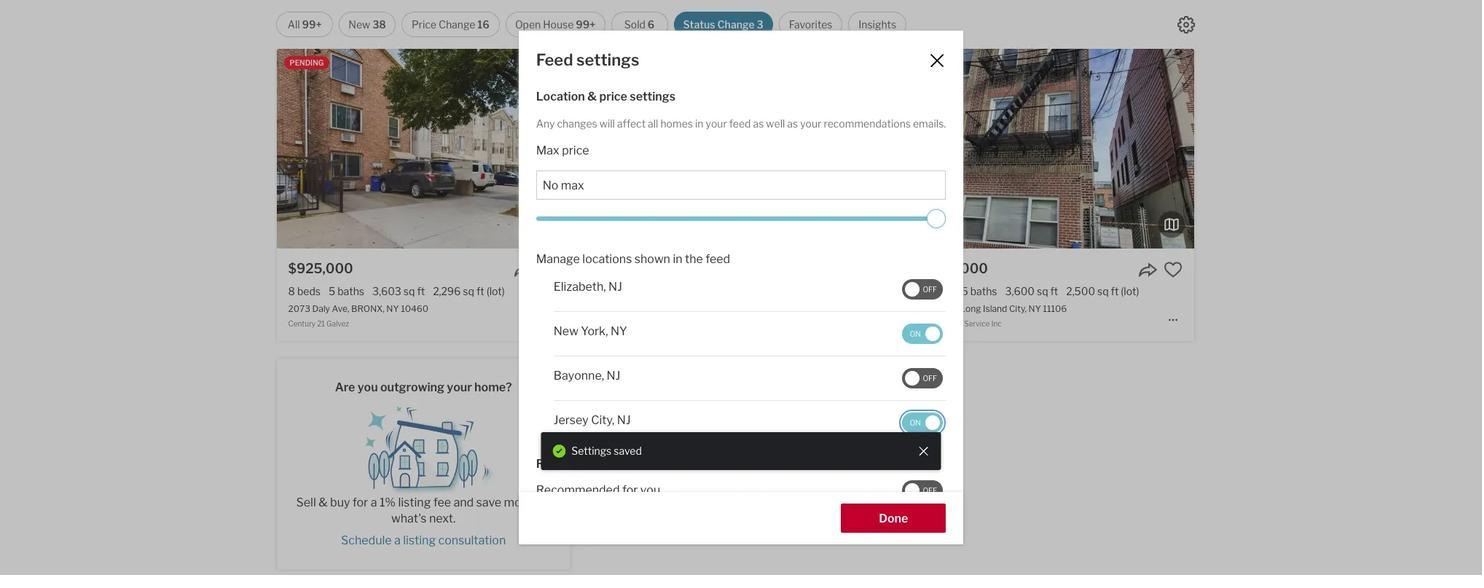 Task type: describe. For each thing, give the bounding box(es) containing it.
keller
[[601, 320, 620, 328]]

change for 16
[[439, 18, 476, 31]]

beds for $1,850,000
[[922, 285, 945, 297]]

& for sell
[[319, 496, 328, 510]]

nj for bayonne, nj
[[607, 369, 621, 382]]

pl,
[[650, 303, 660, 314]]

saved
[[614, 445, 642, 457]]

multi
[[946, 320, 963, 328]]

daly
[[312, 303, 330, 314]]

insights
[[859, 18, 897, 31]]

9 inside 34-33 9 st, long island city, ny 11106 one stop multi service inc
[[941, 303, 946, 314]]

pending for $599,000
[[602, 58, 636, 67]]

2073 daly ave, bronx, ny 10460 century 21 galvez
[[288, 303, 429, 328]]

Insights radio
[[849, 12, 907, 37]]

ridgewood,
[[662, 303, 710, 314]]

price
[[412, 18, 437, 31]]

new york, ny
[[554, 324, 628, 338]]

city, inside 34-33 9 st, long island city, ny 11106 one stop multi service inc
[[1010, 303, 1027, 314]]

baths for $925,000
[[338, 285, 365, 297]]

64th
[[629, 303, 649, 314]]

buy
[[330, 496, 350, 510]]

affect
[[617, 118, 646, 130]]

all
[[648, 118, 659, 130]]

1%
[[380, 496, 396, 510]]

and
[[454, 496, 474, 510]]

1 vertical spatial settings
[[630, 90, 676, 104]]

favorite button checkbox for $1,850,000
[[1164, 260, 1183, 279]]

house
[[543, 18, 574, 31]]

price change 16
[[412, 18, 490, 31]]

(lot) for $925,000
[[487, 285, 505, 297]]

0 vertical spatial settings
[[577, 51, 640, 70]]

99+ inside all option
[[302, 18, 322, 31]]

all 99+
[[288, 18, 322, 31]]

0 horizontal spatial price
[[562, 143, 589, 157]]

4.5 baths
[[953, 285, 998, 297]]

2,296
[[433, 285, 461, 297]]

location
[[536, 90, 585, 104]]

1 vertical spatial listing
[[403, 534, 436, 548]]

11385
[[727, 303, 752, 314]]

elizabeth,
[[554, 280, 606, 293]]

New radio
[[339, 12, 396, 37]]

beds for $925,000
[[297, 285, 321, 297]]

pending for $1,850,000
[[914, 58, 948, 67]]

recommendations
[[824, 118, 911, 130]]

1 as from the left
[[753, 118, 764, 130]]

1 vertical spatial in
[[673, 252, 683, 266]]

new for new 38
[[349, 18, 370, 31]]

21
[[317, 320, 325, 328]]

1 vertical spatial feed
[[706, 252, 731, 266]]

an image of a house image
[[351, 396, 497, 495]]

feed settings
[[536, 51, 640, 70]]

home?
[[475, 381, 512, 394]]

ave,
[[332, 303, 350, 314]]

2 beds from the left
[[613, 285, 636, 297]]

4.5
[[953, 285, 969, 297]]

Favorites radio
[[779, 12, 843, 37]]

baths for $1,850,000
[[971, 285, 998, 297]]

favorite button checkbox for $925,000
[[540, 260, 559, 279]]

2 photo of 67-04 64th pl, ridgewood, ny 11385 image from the left
[[589, 49, 883, 249]]

stop
[[928, 320, 944, 328]]

Sold radio
[[611, 12, 668, 37]]

schedule
[[341, 534, 392, 548]]

schedule a listing consultation
[[341, 534, 506, 548]]

1 photo of 34-33 9 st, long island city, ny 11106 image from the left
[[607, 49, 901, 249]]

99+ inside "open house" option
[[576, 18, 596, 31]]

recommendations
[[536, 457, 641, 471]]

67-04 64th pl, ridgewood, ny 11385 keller williams rlty landmark
[[601, 303, 752, 328]]

new 38
[[349, 18, 386, 31]]

settings saved
[[572, 445, 642, 457]]

$1,850,000
[[913, 261, 988, 276]]

—
[[601, 285, 610, 297]]

favorites
[[789, 18, 833, 31]]

done button
[[841, 503, 946, 533]]

status change 3
[[684, 18, 764, 31]]

2073
[[288, 303, 310, 314]]

sell & buy for a 1% listing fee and save more for what's next.
[[296, 496, 551, 526]]

3 photo of 67-04 64th pl, ridgewood, ny 11385 image from the left
[[883, 49, 1177, 249]]

any changes will affect all homes in your feed as well as your recommendations emails.
[[536, 118, 946, 130]]

location & price settings
[[536, 90, 676, 104]]

more
[[504, 496, 533, 510]]

$599,000
[[601, 261, 666, 276]]

manage locations shown in the feed
[[536, 252, 731, 266]]

sq for 3,603
[[404, 285, 415, 297]]

Price Change radio
[[402, 12, 500, 37]]

1 horizontal spatial your
[[706, 118, 727, 130]]

3
[[757, 18, 764, 31]]

outgrowing
[[380, 381, 445, 394]]

sq for 2,296
[[463, 285, 475, 297]]

williams
[[622, 320, 651, 328]]

1 horizontal spatial you
[[641, 483, 661, 497]]

3,603
[[373, 285, 402, 297]]

2,500
[[1067, 285, 1096, 297]]

8 beds
[[288, 285, 321, 297]]

sold
[[625, 18, 646, 31]]

11106
[[1043, 303, 1067, 314]]

what's
[[391, 512, 427, 526]]

ny inside 34-33 9 st, long island city, ny 11106 one stop multi service inc
[[1029, 303, 1042, 314]]

changes
[[557, 118, 598, 130]]

one
[[913, 320, 927, 328]]

6
[[648, 18, 655, 31]]

Max price input text field
[[543, 178, 940, 192]]

open
[[515, 18, 541, 31]]

all
[[288, 18, 300, 31]]

any
[[536, 118, 555, 130]]

max price
[[536, 143, 589, 157]]

locations
[[583, 252, 632, 266]]

island
[[983, 303, 1008, 314]]

status
[[684, 18, 716, 31]]



Task type: locate. For each thing, give the bounding box(es) containing it.
for
[[623, 483, 638, 497], [353, 496, 368, 510], [535, 496, 551, 510]]

york,
[[581, 324, 608, 338]]

1 vertical spatial city,
[[591, 413, 615, 427]]

2 (lot) from the left
[[1121, 285, 1140, 297]]

manage
[[536, 252, 580, 266]]

change left 3
[[718, 18, 755, 31]]

$925,000
[[288, 261, 353, 276]]

0 horizontal spatial a
[[371, 496, 377, 510]]

are you outgrowing your home?
[[335, 381, 512, 394]]

0 horizontal spatial in
[[673, 252, 683, 266]]

ft for 2,500 sq ft (lot)
[[1111, 285, 1119, 297]]

0 horizontal spatial 9
[[913, 285, 920, 297]]

ft right 2,500
[[1111, 285, 1119, 297]]

new inside 'new' option
[[349, 18, 370, 31]]

1 horizontal spatial pending
[[602, 58, 636, 67]]

(lot) right 2,296
[[487, 285, 505, 297]]

pending up 'emails.' on the right top of the page
[[914, 58, 948, 67]]

3 sq from the left
[[1037, 285, 1049, 297]]

sq up 11106
[[1037, 285, 1049, 297]]

67-
[[601, 303, 615, 314]]

pending
[[290, 58, 324, 67], [602, 58, 636, 67], [914, 58, 948, 67]]

new left 38
[[349, 18, 370, 31]]

your right homes
[[706, 118, 727, 130]]

jersey
[[554, 413, 589, 427]]

1 sq from the left
[[404, 285, 415, 297]]

sq right 2,500
[[1098, 285, 1109, 297]]

0 vertical spatial nj
[[609, 280, 622, 293]]

0 vertical spatial 9
[[913, 285, 920, 297]]

1 horizontal spatial 9
[[941, 303, 946, 314]]

feed left well
[[730, 118, 751, 130]]

consultation
[[438, 534, 506, 548]]

1 baths from the left
[[338, 285, 365, 297]]

pending for $925,000
[[290, 58, 324, 67]]

0 horizontal spatial city,
[[591, 413, 615, 427]]

2 baths from the left
[[971, 285, 998, 297]]

feed
[[730, 118, 751, 130], [706, 252, 731, 266]]

recommended for you
[[536, 483, 661, 497]]

0 horizontal spatial for
[[353, 496, 368, 510]]

inc
[[992, 320, 1002, 328]]

04
[[615, 303, 627, 314]]

1 favorite button image from the left
[[540, 260, 559, 279]]

for right 'buy' in the left of the page
[[353, 496, 368, 510]]

in right homes
[[695, 118, 704, 130]]

4 sq from the left
[[1098, 285, 1109, 297]]

change left '16'
[[439, 18, 476, 31]]

ft
[[417, 285, 425, 297], [477, 285, 485, 297], [1051, 285, 1059, 297], [1111, 285, 1119, 297]]

1 vertical spatial you
[[641, 483, 661, 497]]

city,
[[1010, 303, 1027, 314], [591, 413, 615, 427]]

0 horizontal spatial beds
[[297, 285, 321, 297]]

2 favorite button image from the left
[[1164, 260, 1183, 279]]

1 favorite button checkbox from the left
[[540, 260, 559, 279]]

a left 1%
[[371, 496, 377, 510]]

1 vertical spatial a
[[394, 534, 401, 548]]

9 left 'st,'
[[941, 303, 946, 314]]

0 horizontal spatial as
[[753, 118, 764, 130]]

1 vertical spatial nj
[[607, 369, 621, 382]]

1 photo of 2073 daly ave, bronx, ny 10460 image from the left
[[0, 49, 277, 249]]

2 pending from the left
[[602, 58, 636, 67]]

1 beds from the left
[[297, 285, 321, 297]]

ny inside 2073 daly ave, bronx, ny 10460 century 21 galvez
[[387, 303, 399, 314]]

baths up island
[[971, 285, 998, 297]]

2 as from the left
[[788, 118, 798, 130]]

1 (lot) from the left
[[487, 285, 505, 297]]

& inside the sell & buy for a 1% listing fee and save more for what's next.
[[319, 496, 328, 510]]

bayonne, nj
[[554, 369, 621, 382]]

1 vertical spatial new
[[554, 324, 579, 338]]

st,
[[948, 303, 959, 314]]

2 horizontal spatial beds
[[922, 285, 945, 297]]

1 horizontal spatial new
[[554, 324, 579, 338]]

your right well
[[801, 118, 822, 130]]

3,603 sq ft
[[373, 285, 425, 297]]

change
[[439, 18, 476, 31], [718, 18, 755, 31]]

0 vertical spatial listing
[[398, 496, 431, 510]]

&
[[588, 90, 597, 104], [319, 496, 328, 510]]

new for new york, ny
[[554, 324, 579, 338]]

1 99+ from the left
[[302, 18, 322, 31]]

2 horizontal spatial for
[[623, 483, 638, 497]]

1 horizontal spatial in
[[695, 118, 704, 130]]

2 photo of 2073 daly ave, bronx, ny 10460 image from the left
[[277, 49, 571, 249]]

for down the saved
[[623, 483, 638, 497]]

38
[[373, 18, 386, 31]]

1 vertical spatial price
[[562, 143, 589, 157]]

4 ft from the left
[[1111, 285, 1119, 297]]

9 beds
[[913, 285, 945, 297]]

1 pending from the left
[[290, 58, 324, 67]]

1 horizontal spatial beds
[[613, 285, 636, 297]]

in left the
[[673, 252, 683, 266]]

2,296 sq ft (lot)
[[433, 285, 505, 297]]

3,600 sq ft
[[1006, 285, 1059, 297]]

5
[[329, 285, 335, 297]]

ft right 2,296
[[477, 285, 485, 297]]

next.
[[429, 512, 456, 526]]

bronx,
[[351, 303, 385, 314]]

0 vertical spatial in
[[695, 118, 704, 130]]

(lot) right 2,500
[[1121, 285, 1140, 297]]

baths
[[338, 285, 365, 297], [971, 285, 998, 297]]

34-
[[913, 303, 927, 314]]

as left well
[[753, 118, 764, 130]]

service
[[965, 320, 990, 328]]

9 up 34-
[[913, 285, 920, 297]]

listing down the 'what's'
[[403, 534, 436, 548]]

1 horizontal spatial price
[[600, 90, 628, 104]]

city, up settings saved in the bottom of the page
[[591, 413, 615, 427]]

your left home?
[[447, 381, 472, 394]]

0 vertical spatial &
[[588, 90, 597, 104]]

0 horizontal spatial favorite button checkbox
[[540, 260, 559, 279]]

ny left the 11385
[[712, 303, 725, 314]]

ft up 11106
[[1051, 285, 1059, 297]]

nj
[[609, 280, 622, 293], [607, 369, 621, 382], [617, 413, 631, 427]]

feed right the
[[706, 252, 731, 266]]

emails.
[[913, 118, 946, 130]]

99+ right all
[[302, 18, 322, 31]]

beds right 8
[[297, 285, 321, 297]]

sold 6
[[625, 18, 655, 31]]

sq up 10460 in the left bottom of the page
[[404, 285, 415, 297]]

9
[[913, 285, 920, 297], [941, 303, 946, 314]]

option group containing all
[[276, 12, 907, 37]]

pending down all 99+
[[290, 58, 324, 67]]

as right well
[[788, 118, 798, 130]]

99+ right house
[[576, 18, 596, 31]]

you right are
[[358, 381, 378, 394]]

All radio
[[276, 12, 333, 37]]

2 change from the left
[[718, 18, 755, 31]]

16
[[478, 18, 490, 31]]

ft for 3,600 sq ft
[[1051, 285, 1059, 297]]

favorite button image
[[540, 260, 559, 279], [1164, 260, 1183, 279]]

sq for 3,600
[[1037, 285, 1049, 297]]

33
[[927, 303, 939, 314]]

1 vertical spatial &
[[319, 496, 328, 510]]

change inside "radio"
[[439, 18, 476, 31]]

rlty
[[652, 320, 666, 328]]

galvez
[[327, 320, 349, 328]]

0 horizontal spatial change
[[439, 18, 476, 31]]

a inside the sell & buy for a 1% listing fee and save more for what's next.
[[371, 496, 377, 510]]

you down the saved
[[641, 483, 661, 497]]

5 baths
[[329, 285, 365, 297]]

ny inside 67-04 64th pl, ridgewood, ny 11385 keller williams rlty landmark
[[712, 303, 725, 314]]

1 horizontal spatial &
[[588, 90, 597, 104]]

3 beds from the left
[[922, 285, 945, 297]]

beds
[[297, 285, 321, 297], [613, 285, 636, 297], [922, 285, 945, 297]]

— beds
[[601, 285, 636, 297]]

listing inside the sell & buy for a 1% listing fee and save more for what's next.
[[398, 496, 431, 510]]

0 horizontal spatial you
[[358, 381, 378, 394]]

2 horizontal spatial your
[[801, 118, 822, 130]]

price
[[600, 90, 628, 104], [562, 143, 589, 157]]

1 horizontal spatial a
[[394, 534, 401, 548]]

ny down 3,603
[[387, 303, 399, 314]]

2 favorite button checkbox from the left
[[1164, 260, 1183, 279]]

baths right 5
[[338, 285, 365, 297]]

34-33 9 st, long island city, ny 11106 one stop multi service inc
[[913, 303, 1067, 328]]

2 horizontal spatial pending
[[914, 58, 948, 67]]

fee
[[434, 496, 451, 510]]

0 vertical spatial you
[[358, 381, 378, 394]]

listing
[[398, 496, 431, 510], [403, 534, 436, 548]]

3 pending from the left
[[914, 58, 948, 67]]

for right more
[[535, 496, 551, 510]]

sq right 2,296
[[463, 285, 475, 297]]

nj up the saved
[[617, 413, 631, 427]]

sell
[[296, 496, 316, 510]]

1 photo of 67-04 64th pl, ridgewood, ny 11385 image from the left
[[295, 49, 589, 249]]

0 horizontal spatial 99+
[[302, 18, 322, 31]]

photo of 34-33 9 st, long island city, ny 11106 image
[[607, 49, 901, 249], [901, 49, 1195, 249], [1195, 49, 1483, 249]]

sq for 2,500
[[1098, 285, 1109, 297]]

recommended
[[536, 483, 620, 497]]

settings
[[572, 445, 612, 457]]

3 photo of 34-33 9 st, long island city, ny 11106 image from the left
[[1195, 49, 1483, 249]]

2 sq from the left
[[463, 285, 475, 297]]

change inside option
[[718, 18, 755, 31]]

ft for 2,296 sq ft (lot)
[[477, 285, 485, 297]]

1 horizontal spatial as
[[788, 118, 798, 130]]

0 vertical spatial a
[[371, 496, 377, 510]]

0 vertical spatial city,
[[1010, 303, 1027, 314]]

favorite button image for $1,850,000
[[1164, 260, 1183, 279]]

new left york,
[[554, 324, 579, 338]]

2 ft from the left
[[477, 285, 485, 297]]

homes
[[661, 118, 693, 130]]

(lot)
[[487, 285, 505, 297], [1121, 285, 1140, 297]]

feed
[[536, 51, 573, 70]]

& for location
[[588, 90, 597, 104]]

1 horizontal spatial baths
[[971, 285, 998, 297]]

beds up 33
[[922, 285, 945, 297]]

0 horizontal spatial baths
[[338, 285, 365, 297]]

1 horizontal spatial for
[[535, 496, 551, 510]]

1 ft from the left
[[417, 285, 425, 297]]

0 horizontal spatial pending
[[290, 58, 324, 67]]

2 99+ from the left
[[576, 18, 596, 31]]

1 horizontal spatial favorite button checkbox
[[1164, 260, 1183, 279]]

0 horizontal spatial your
[[447, 381, 472, 394]]

photo of 2073 daly ave, bronx, ny 10460 image
[[0, 49, 277, 249], [277, 49, 571, 249], [571, 49, 864, 249]]

3 photo of 2073 daly ave, bronx, ny 10460 image from the left
[[571, 49, 864, 249]]

price down changes
[[562, 143, 589, 157]]

settings up 'location & price settings'
[[577, 51, 640, 70]]

1 change from the left
[[439, 18, 476, 31]]

favorite button image for $925,000
[[540, 260, 559, 279]]

listing up the 'what's'
[[398, 496, 431, 510]]

2 photo of 34-33 9 st, long island city, ny 11106 image from the left
[[901, 49, 1195, 249]]

beds up the 04
[[613, 285, 636, 297]]

0 vertical spatial new
[[349, 18, 370, 31]]

3,600
[[1006, 285, 1035, 297]]

nj up the 04
[[609, 280, 622, 293]]

done
[[879, 511, 908, 525]]

photo of 67-04 64th pl, ridgewood, ny 11385 image
[[295, 49, 589, 249], [589, 49, 883, 249], [883, 49, 1177, 249]]

3 ft from the left
[[1051, 285, 1059, 297]]

2 vertical spatial nj
[[617, 413, 631, 427]]

0 horizontal spatial &
[[319, 496, 328, 510]]

settings saved section
[[541, 432, 942, 470]]

open house 99+
[[515, 18, 596, 31]]

2,500 sq ft (lot)
[[1067, 285, 1140, 297]]

pending up 'location & price settings'
[[602, 58, 636, 67]]

nj for elizabeth, nj
[[609, 280, 622, 293]]

1 horizontal spatial 99+
[[576, 18, 596, 31]]

nj right bayonne,
[[607, 369, 621, 382]]

ny down 3,600 sq ft
[[1029, 303, 1042, 314]]

& up changes
[[588, 90, 597, 104]]

favorite button checkbox
[[540, 260, 559, 279], [1164, 260, 1183, 279]]

are
[[335, 381, 355, 394]]

Status Change radio
[[674, 12, 773, 37]]

& right sell in the left bottom of the page
[[319, 496, 328, 510]]

(lot) for $1,850,000
[[1121, 285, 1140, 297]]

new
[[349, 18, 370, 31], [554, 324, 579, 338]]

will
[[600, 118, 615, 130]]

max
[[536, 143, 560, 157]]

0 horizontal spatial (lot)
[[487, 285, 505, 297]]

0 vertical spatial price
[[600, 90, 628, 104]]

a
[[371, 496, 377, 510], [394, 534, 401, 548]]

Max price slider range field
[[536, 209, 946, 228]]

0 horizontal spatial new
[[349, 18, 370, 31]]

change for 3
[[718, 18, 755, 31]]

1 horizontal spatial change
[[718, 18, 755, 31]]

0 vertical spatial feed
[[730, 118, 751, 130]]

price up will
[[600, 90, 628, 104]]

bayonne,
[[554, 369, 604, 382]]

0 horizontal spatial favorite button image
[[540, 260, 559, 279]]

city, down 3,600
[[1010, 303, 1027, 314]]

elizabeth, nj
[[554, 280, 622, 293]]

1 vertical spatial 9
[[941, 303, 946, 314]]

1 horizontal spatial (lot)
[[1121, 285, 1140, 297]]

option group
[[276, 12, 907, 37]]

shown
[[635, 252, 671, 266]]

1 horizontal spatial favorite button image
[[1164, 260, 1183, 279]]

settings up all
[[630, 90, 676, 104]]

ft up 10460 in the left bottom of the page
[[417, 285, 425, 297]]

10460
[[401, 303, 429, 314]]

ft for 3,603 sq ft
[[417, 285, 425, 297]]

Open House radio
[[506, 12, 606, 37]]

settings
[[577, 51, 640, 70], [630, 90, 676, 104]]

a down the 'what's'
[[394, 534, 401, 548]]

you
[[358, 381, 378, 394], [641, 483, 661, 497]]

ny
[[387, 303, 399, 314], [712, 303, 725, 314], [1029, 303, 1042, 314], [611, 324, 628, 338]]

1 horizontal spatial city,
[[1010, 303, 1027, 314]]

ny down the 04
[[611, 324, 628, 338]]



Task type: vqa. For each thing, say whether or not it's contained in the screenshot.
$1,215,000 in the top right of the page
no



